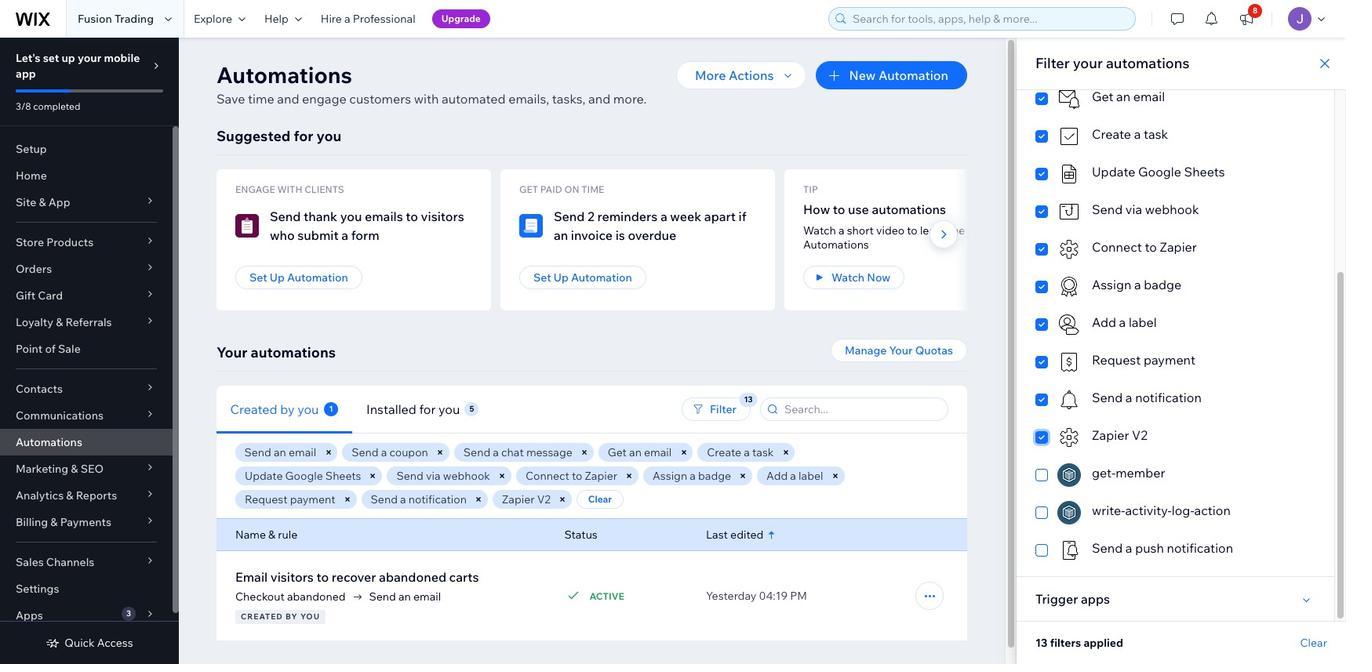 Task type: locate. For each thing, give the bounding box(es) containing it.
send via webhook down coupon
[[396, 469, 490, 483]]

zapier up status
[[585, 469, 617, 483]]

abandoned left carts
[[379, 569, 446, 585]]

& right site
[[39, 195, 46, 209]]

add a label inside 'add a label' option
[[1092, 315, 1157, 330]]

Get an email checkbox
[[1035, 87, 1315, 111]]

automations up video
[[872, 202, 946, 217]]

04:19
[[759, 589, 788, 603]]

a inside assign a badge option
[[1134, 277, 1141, 293]]

watch down how
[[803, 224, 836, 238]]

via down update google sheets checkbox
[[1126, 202, 1142, 217]]

category image for connect to zapier
[[1057, 238, 1081, 261]]

0 vertical spatial task
[[1144, 126, 1168, 142]]

automations inside the automations save time and engage customers with automated emails, tasks, and more.
[[217, 61, 352, 89]]

0 horizontal spatial send an email
[[245, 446, 317, 460]]

up for send 2 reminders a week apart if an invoice is overdue
[[554, 271, 569, 285]]

a inside tip how to use automations watch a short video to learn the basics of wix automations
[[838, 224, 844, 238]]

update down create a task checkbox
[[1092, 164, 1135, 180]]

0 horizontal spatial set up automation button
[[235, 266, 362, 289]]

1 category image from the top
[[1057, 125, 1081, 148]]

automations up time on the top left of page
[[217, 61, 352, 89]]

category image for update google sheets
[[1057, 162, 1081, 186]]

Request payment checkbox
[[1035, 351, 1315, 374]]

0 horizontal spatial of
[[45, 342, 56, 356]]

v2
[[1132, 428, 1147, 443], [537, 493, 551, 507]]

2 up from the left
[[554, 271, 569, 285]]

to left use
[[833, 202, 845, 217]]

email
[[235, 569, 268, 585]]

clear button
[[576, 490, 624, 509], [1300, 636, 1327, 650]]

assign a badge inside option
[[1092, 277, 1182, 293]]

assign inside option
[[1092, 277, 1131, 293]]

connect down message
[[525, 469, 569, 483]]

apart
[[704, 209, 736, 224]]

automations inside "link"
[[16, 435, 82, 449]]

1 vertical spatial clear
[[1300, 636, 1327, 650]]

with
[[277, 184, 302, 195]]

v2 up member
[[1132, 428, 1147, 443]]

update google sheets
[[1092, 164, 1225, 180], [245, 469, 361, 483]]

member
[[1116, 465, 1165, 481]]

a inside send a push notification 'checkbox'
[[1126, 540, 1132, 556]]

& right billing
[[50, 515, 58, 529]]

zapier up get-
[[1092, 428, 1129, 443]]

0 vertical spatial create a task
[[1092, 126, 1168, 142]]

assign a badge up last on the bottom
[[653, 469, 731, 483]]

send down "send a coupon"
[[371, 493, 398, 507]]

send a notification down 'request payment' checkbox
[[1092, 390, 1202, 406]]

1 horizontal spatial connect
[[1092, 239, 1142, 255]]

marketing & seo button
[[0, 456, 173, 482]]

1 horizontal spatial clear
[[1300, 636, 1327, 650]]

your inside "let's set up your mobile app"
[[78, 51, 101, 65]]

2 category image from the top
[[1057, 162, 1081, 186]]

1 horizontal spatial v2
[[1132, 428, 1147, 443]]

update google sheets up rule at bottom left
[[245, 469, 361, 483]]

and right time on the top left of page
[[277, 91, 299, 107]]

visitors inside send thank you emails to visitors who submit a form
[[421, 209, 464, 224]]

3 category image from the top
[[1057, 200, 1081, 224]]

0 vertical spatial assign a badge
[[1092, 277, 1182, 293]]

abandoned up you
[[287, 590, 346, 604]]

automations
[[1106, 54, 1190, 72], [872, 202, 946, 217], [251, 344, 336, 362]]

your inside 'button'
[[889, 344, 913, 358]]

sidebar element
[[0, 38, 179, 664]]

send 2 reminders a week apart if an invoice is overdue
[[554, 209, 746, 243]]

quick
[[65, 636, 95, 650]]

you up form
[[340, 209, 362, 224]]

1 vertical spatial update
[[245, 469, 283, 483]]

1 vertical spatial update google sheets
[[245, 469, 361, 483]]

a inside 'add a label' option
[[1119, 315, 1126, 330]]

you right "by"
[[298, 401, 319, 417]]

0 horizontal spatial visitors
[[270, 569, 314, 585]]

Update Google Sheets checkbox
[[1035, 162, 1315, 186]]

set up automation button down invoice
[[519, 266, 646, 289]]

1 horizontal spatial set up automation
[[533, 271, 632, 285]]

set up automation button for submit
[[235, 266, 362, 289]]

create a task down filter button
[[707, 446, 774, 460]]

set up automation button down the who
[[235, 266, 362, 289]]

automation for send thank you emails to visitors who submit a form
[[287, 271, 348, 285]]

automation down submit
[[287, 271, 348, 285]]

who
[[270, 227, 295, 243]]

to down send via webhook checkbox
[[1145, 239, 1157, 255]]

manage your quotas button
[[831, 339, 967, 362]]

webhook inside checkbox
[[1145, 202, 1199, 217]]

2 horizontal spatial automations
[[803, 238, 869, 252]]

send an email down created by you
[[245, 446, 317, 460]]

installed for you
[[366, 401, 460, 417]]

send a notification
[[1092, 390, 1202, 406], [371, 493, 467, 507]]

customers
[[349, 91, 411, 107]]

automations inside tip how to use automations watch a short video to learn the basics of wix automations
[[803, 238, 869, 252]]

& left seo in the bottom of the page
[[71, 462, 78, 476]]

submit
[[298, 227, 339, 243]]

request down 'add a label' option
[[1092, 352, 1141, 368]]

1 horizontal spatial connect to zapier
[[1092, 239, 1197, 255]]

1 horizontal spatial send a notification
[[1092, 390, 1202, 406]]

your up created
[[217, 344, 248, 362]]

category image for send via webhook
[[1057, 200, 1081, 224]]

week
[[670, 209, 701, 224]]

0 horizontal spatial automations
[[251, 344, 336, 362]]

automation down invoice
[[571, 271, 632, 285]]

label
[[1129, 315, 1157, 330], [799, 469, 823, 483]]

1 horizontal spatial send via webhook
[[1092, 202, 1199, 217]]

and left more.
[[588, 91, 610, 107]]

0 horizontal spatial send via webhook
[[396, 469, 490, 483]]

set up automation
[[249, 271, 348, 285], [533, 271, 632, 285]]

visitors up checkout abandoned
[[270, 569, 314, 585]]

you for created
[[298, 401, 319, 417]]

watch left now
[[831, 271, 865, 285]]

1 horizontal spatial get an email
[[1092, 89, 1165, 104]]

1 vertical spatial for
[[419, 401, 436, 417]]

0 vertical spatial create
[[1092, 126, 1131, 142]]

1 horizontal spatial task
[[1144, 126, 1168, 142]]

summary
[[830, 588, 887, 604]]

zapier v2 inside zapier v2 checkbox
[[1092, 428, 1147, 443]]

6 category image from the top
[[1057, 464, 1081, 487]]

automations save time and engage customers with automated emails, tasks, and more.
[[217, 61, 647, 107]]

write-activity-log-action checkbox
[[1035, 501, 1315, 525]]

0 horizontal spatial set up automation
[[249, 271, 348, 285]]

1 horizontal spatial clear button
[[1300, 636, 1327, 650]]

2 set up automation from the left
[[533, 271, 632, 285]]

0 horizontal spatial create
[[707, 446, 742, 460]]

you left 5
[[439, 401, 460, 417]]

for inside tab list
[[419, 401, 436, 417]]

site
[[16, 195, 36, 209]]

0 vertical spatial connect
[[1092, 239, 1142, 255]]

0 horizontal spatial assign a badge
[[653, 469, 731, 483]]

list
[[217, 169, 1343, 311]]

send down email visitors to recover abandoned carts
[[369, 590, 396, 604]]

category image for write-activity-log-action
[[1057, 501, 1081, 525]]

& inside marketing & seo popup button
[[71, 462, 78, 476]]

send an email down email visitors to recover abandoned carts
[[369, 590, 441, 604]]

create down the filter your automations
[[1092, 126, 1131, 142]]

filter inside button
[[710, 402, 737, 417]]

1 horizontal spatial your
[[1073, 54, 1103, 72]]

visitors right emails
[[421, 209, 464, 224]]

update google sheets down create a task checkbox
[[1092, 164, 1225, 180]]

1 horizontal spatial visitors
[[421, 209, 464, 224]]

& inside analytics & reports 'dropdown button'
[[66, 489, 73, 503]]

0 horizontal spatial automations
[[16, 435, 82, 449]]

2 vertical spatial notification
[[1167, 540, 1233, 556]]

1 horizontal spatial send an email
[[369, 590, 441, 604]]

rule
[[278, 528, 298, 542]]

status
[[564, 528, 598, 542]]

1 vertical spatial of
[[45, 342, 56, 356]]

you down the engage
[[317, 127, 341, 145]]

13
[[1035, 636, 1048, 650]]

0 horizontal spatial google
[[285, 469, 323, 483]]

2 horizontal spatial automations
[[1106, 54, 1190, 72]]

& for analytics
[[66, 489, 73, 503]]

0 horizontal spatial update google sheets
[[245, 469, 361, 483]]

1 vertical spatial webhook
[[443, 469, 490, 483]]

0 vertical spatial badge
[[1144, 277, 1182, 293]]

0 horizontal spatial assign
[[653, 469, 687, 483]]

send via webhook down update google sheets checkbox
[[1092, 202, 1199, 217]]

1 horizontal spatial of
[[1002, 224, 1013, 238]]

for right "installed"
[[419, 401, 436, 417]]

1 set from the left
[[249, 271, 267, 285]]

get
[[519, 184, 538, 195]]

2 set from the left
[[533, 271, 551, 285]]

now
[[867, 271, 891, 285]]

send down update google sheets checkbox
[[1092, 202, 1123, 217]]

3/8
[[16, 100, 31, 112]]

update google sheets inside checkbox
[[1092, 164, 1225, 180]]

up for send thank you emails to visitors who submit a form
[[270, 271, 285, 285]]

site & app button
[[0, 189, 173, 216]]

your
[[78, 51, 101, 65], [1073, 54, 1103, 72]]

yesterday
[[706, 589, 756, 603]]

category image for create a task
[[1057, 125, 1081, 148]]

1 horizontal spatial get
[[1092, 89, 1114, 104]]

send left coupon
[[352, 446, 379, 460]]

category image for send thank you emails to visitors who submit a form
[[235, 214, 259, 238]]

coupon
[[390, 446, 429, 460]]

1 horizontal spatial automations
[[872, 202, 946, 217]]

1 horizontal spatial filter
[[1035, 54, 1070, 72]]

gift
[[16, 289, 35, 303]]

connect to zapier inside connect to zapier checkbox
[[1092, 239, 1197, 255]]

automation right new
[[879, 67, 948, 83]]

action
[[1194, 503, 1231, 519]]

0 horizontal spatial zapier v2
[[502, 493, 551, 507]]

you
[[300, 612, 320, 622]]

& inside site & app dropdown button
[[39, 195, 46, 209]]

badge down connect to zapier checkbox on the right
[[1144, 277, 1182, 293]]

Search for tools, apps, help & more... field
[[848, 8, 1130, 30]]

Send a push notification checkbox
[[1035, 539, 1315, 562]]

1 horizontal spatial set
[[533, 271, 551, 285]]

1 vertical spatial get an email
[[608, 446, 672, 460]]

1 vertical spatial zapier v2
[[502, 493, 551, 507]]

1 vertical spatial watch
[[831, 271, 865, 285]]

by
[[286, 612, 298, 622]]

automation for send 2 reminders a week apart if an invoice is overdue
[[571, 271, 632, 285]]

request payment down 'add a label' option
[[1092, 352, 1196, 368]]

for for installed
[[419, 401, 436, 417]]

store products button
[[0, 229, 173, 256]]

create a task down get an email option in the right top of the page
[[1092, 126, 1168, 142]]

1 horizontal spatial automations
[[217, 61, 352, 89]]

to left recover
[[316, 569, 329, 585]]

& left rule at bottom left
[[268, 528, 275, 542]]

create a task inside create a task checkbox
[[1092, 126, 1168, 142]]

clear for leftmost clear button
[[588, 493, 612, 505]]

2 your from the left
[[889, 344, 913, 358]]

notification
[[1135, 390, 1202, 406], [409, 493, 467, 507], [1167, 540, 1233, 556]]

1 horizontal spatial assign
[[1092, 277, 1131, 293]]

category image for request payment
[[1057, 351, 1081, 374]]

get down the filter your automations
[[1092, 89, 1114, 104]]

0 vertical spatial clear
[[588, 493, 612, 505]]

automations up watch now button
[[803, 238, 869, 252]]

& left reports
[[66, 489, 73, 503]]

0 vertical spatial automations
[[1106, 54, 1190, 72]]

1 horizontal spatial update
[[1092, 164, 1135, 180]]

1 set up automation from the left
[[249, 271, 348, 285]]

update up "name & rule"
[[245, 469, 283, 483]]

setup link
[[0, 136, 173, 162]]

0 vertical spatial watch
[[803, 224, 836, 238]]

gift card
[[16, 289, 63, 303]]

get right message
[[608, 446, 627, 460]]

tab list containing created by you
[[217, 386, 598, 433]]

emails
[[365, 209, 403, 224]]

your left quotas
[[889, 344, 913, 358]]

automations link
[[0, 429, 173, 456]]

to right emails
[[406, 209, 418, 224]]

create inside checkbox
[[1092, 126, 1131, 142]]

0 horizontal spatial v2
[[537, 493, 551, 507]]

app
[[16, 67, 36, 81]]

0 horizontal spatial clear button
[[576, 490, 624, 509]]

watch inside tip how to use automations watch a short video to learn the basics of wix automations
[[803, 224, 836, 238]]

1 horizontal spatial update google sheets
[[1092, 164, 1225, 180]]

1 horizontal spatial add
[[1092, 315, 1116, 330]]

category image for send 2 reminders a week apart if an invoice is overdue
[[519, 214, 543, 238]]

automations
[[217, 61, 352, 89], [803, 238, 869, 252], [16, 435, 82, 449]]

tab list
[[217, 386, 598, 433]]

0 vertical spatial update google sheets
[[1092, 164, 1225, 180]]

sheets down create a task checkbox
[[1184, 164, 1225, 180]]

automations up get an email option in the right top of the page
[[1106, 54, 1190, 72]]

clear inside clear button
[[588, 493, 612, 505]]

Create a task checkbox
[[1035, 125, 1315, 148]]

notification down 'request payment' checkbox
[[1135, 390, 1202, 406]]

& for billing
[[50, 515, 58, 529]]

0 horizontal spatial your
[[78, 51, 101, 65]]

connect to zapier down send via webhook checkbox
[[1092, 239, 1197, 255]]

badge inside option
[[1144, 277, 1182, 293]]

Search... field
[[780, 398, 943, 420]]

send up the who
[[270, 209, 301, 224]]

marketing & seo
[[16, 462, 104, 476]]

short
[[847, 224, 874, 238]]

0 vertical spatial of
[[1002, 224, 1013, 238]]

1 set up automation button from the left
[[235, 266, 362, 289]]

hire
[[321, 12, 342, 26]]

connect to zapier down message
[[525, 469, 617, 483]]

Send a notification checkbox
[[1035, 388, 1315, 412]]

badge up last on the bottom
[[698, 469, 731, 483]]

0 horizontal spatial up
[[270, 271, 285, 285]]

send left 2
[[554, 209, 585, 224]]

automations up marketing
[[16, 435, 82, 449]]

1 horizontal spatial set up automation button
[[519, 266, 646, 289]]

0 vertical spatial webhook
[[1145, 202, 1199, 217]]

completed
[[33, 100, 80, 112]]

request payment up rule at bottom left
[[245, 493, 335, 507]]

& right loyalty
[[56, 315, 63, 329]]

1 vertical spatial request
[[245, 493, 288, 507]]

0 horizontal spatial and
[[277, 91, 299, 107]]

0 horizontal spatial request
[[245, 493, 288, 507]]

1 vertical spatial badge
[[698, 469, 731, 483]]

badge
[[1144, 277, 1182, 293], [698, 469, 731, 483]]

a inside send thank you emails to visitors who submit a form
[[341, 227, 348, 243]]

& for site
[[39, 195, 46, 209]]

5 category image from the top
[[1057, 351, 1081, 374]]

you for suggested
[[317, 127, 341, 145]]

send down write-
[[1092, 540, 1123, 556]]

access
[[97, 636, 133, 650]]

8 category image from the top
[[1057, 539, 1081, 562]]

hire a professional
[[321, 12, 415, 26]]

1 vertical spatial automations
[[803, 238, 869, 252]]

send a notification down coupon
[[371, 493, 467, 507]]

payment down 'add a label' option
[[1144, 352, 1196, 368]]

send
[[1092, 202, 1123, 217], [270, 209, 301, 224], [554, 209, 585, 224], [1092, 390, 1123, 406], [245, 446, 272, 460], [352, 446, 379, 460], [464, 446, 491, 460], [396, 469, 423, 483], [371, 493, 398, 507], [1092, 540, 1123, 556], [369, 590, 396, 604]]

name & rule
[[235, 528, 298, 542]]

2 set up automation button from the left
[[519, 266, 646, 289]]

connect down send via webhook checkbox
[[1092, 239, 1142, 255]]

7 category image from the top
[[1057, 501, 1081, 525]]

sheets down "send a coupon"
[[325, 469, 361, 483]]

send thank you emails to visitors who submit a form
[[270, 209, 464, 243]]

0 vertical spatial request
[[1092, 352, 1141, 368]]

1 horizontal spatial google
[[1138, 164, 1181, 180]]

and
[[277, 91, 299, 107], [588, 91, 610, 107]]

store
[[16, 235, 44, 249]]

created by you
[[231, 401, 319, 417]]

card
[[38, 289, 63, 303]]

0 vertical spatial send via webhook
[[1092, 202, 1199, 217]]

1 vertical spatial connect
[[525, 469, 569, 483]]

0 vertical spatial clear button
[[576, 490, 624, 509]]

& inside the loyalty & referrals dropdown button
[[56, 315, 63, 329]]

0 vertical spatial notification
[[1135, 390, 1202, 406]]

a inside hire a professional link
[[344, 12, 350, 26]]

zapier v2 up get-member
[[1092, 428, 1147, 443]]

1 horizontal spatial for
[[419, 401, 436, 417]]

& inside billing & payments dropdown button
[[50, 515, 58, 529]]

0 vertical spatial request payment
[[1092, 352, 1196, 368]]

of left 'wix'
[[1002, 224, 1013, 238]]

1 horizontal spatial payment
[[1144, 352, 1196, 368]]

0 horizontal spatial task
[[753, 446, 774, 460]]

notification down the "action" on the right of the page
[[1167, 540, 1233, 556]]

set for send thank you emails to visitors who submit a form
[[249, 271, 267, 285]]

0 horizontal spatial add
[[766, 469, 788, 483]]

0 vertical spatial filter
[[1035, 54, 1070, 72]]

0 horizontal spatial via
[[426, 469, 440, 483]]

you inside send thank you emails to visitors who submit a form
[[340, 209, 362, 224]]

4 category image from the top
[[1057, 238, 1081, 261]]

request up "name & rule"
[[245, 493, 288, 507]]

category image for add a label
[[1057, 313, 1081, 337]]

0 vertical spatial visitors
[[421, 209, 464, 224]]

Add a label checkbox
[[1035, 313, 1315, 337]]

send a notification inside checkbox
[[1092, 390, 1202, 406]]

& for loyalty
[[56, 315, 63, 329]]

set up automation down invoice
[[533, 271, 632, 285]]

zapier v2 down send a chat message
[[502, 493, 551, 507]]

view
[[798, 588, 827, 604]]

category image
[[1057, 125, 1081, 148], [1057, 162, 1081, 186], [1057, 200, 1081, 224], [1057, 238, 1081, 261], [1057, 351, 1081, 374], [1057, 464, 1081, 487], [1057, 501, 1081, 525], [1057, 539, 1081, 562]]

notification down coupon
[[409, 493, 467, 507]]

of left 'sale'
[[45, 342, 56, 356]]

send up get-
[[1092, 390, 1123, 406]]

1 vertical spatial clear button
[[1300, 636, 1327, 650]]

assign a badge down connect to zapier checkbox on the right
[[1092, 277, 1182, 293]]

filter for filter
[[710, 402, 737, 417]]

upgrade button
[[432, 9, 490, 28]]

1 vertical spatial add
[[766, 469, 788, 483]]

webhook down update google sheets checkbox
[[1145, 202, 1199, 217]]

manage your quotas
[[845, 344, 953, 358]]

2 horizontal spatial automation
[[879, 67, 948, 83]]

0 horizontal spatial for
[[294, 127, 313, 145]]

payment up rule at bottom left
[[290, 493, 335, 507]]

send a push notification
[[1092, 540, 1233, 556]]

google down create a task checkbox
[[1138, 164, 1181, 180]]

contacts button
[[0, 376, 173, 402]]

automations up "by"
[[251, 344, 336, 362]]

0 horizontal spatial filter
[[710, 402, 737, 417]]

log-
[[1172, 503, 1194, 519]]

add a label
[[1092, 315, 1157, 330], [766, 469, 823, 483]]

category image
[[1057, 87, 1081, 111], [235, 214, 259, 238], [519, 214, 543, 238], [1057, 275, 1081, 299], [1057, 313, 1081, 337], [1057, 388, 1081, 412], [1057, 426, 1081, 449]]

set up automation down the who
[[249, 271, 348, 285]]

send left chat
[[464, 446, 491, 460]]

v2 down message
[[537, 493, 551, 507]]

for down the engage
[[294, 127, 313, 145]]

2 vertical spatial automations
[[16, 435, 82, 449]]

0 horizontal spatial label
[[799, 469, 823, 483]]

0 vertical spatial payment
[[1144, 352, 1196, 368]]

create down filter button
[[707, 446, 742, 460]]

1 up from the left
[[270, 271, 285, 285]]

add
[[1092, 315, 1116, 330], [766, 469, 788, 483]]

webhook
[[1145, 202, 1199, 217], [443, 469, 490, 483]]



Task type: describe. For each thing, give the bounding box(es) containing it.
get inside option
[[1092, 89, 1114, 104]]

a inside create a task checkbox
[[1134, 126, 1141, 142]]

pm
[[790, 589, 807, 603]]

8
[[1253, 5, 1258, 16]]

point of sale link
[[0, 336, 173, 362]]

google inside checkbox
[[1138, 164, 1181, 180]]

on
[[564, 184, 579, 195]]

to inside send thank you emails to visitors who submit a form
[[406, 209, 418, 224]]

email inside option
[[1133, 89, 1165, 104]]

send inside send 2 reminders a week apart if an invoice is overdue
[[554, 209, 585, 224]]

send inside 'checkbox'
[[1092, 540, 1123, 556]]

created
[[231, 401, 278, 417]]

0 vertical spatial send an email
[[245, 446, 317, 460]]

edited
[[730, 528, 763, 542]]

notification inside 'checkbox'
[[1167, 540, 1233, 556]]

point
[[16, 342, 43, 356]]

let's set up your mobile app
[[16, 51, 140, 81]]

the
[[948, 224, 965, 238]]

quotas
[[915, 344, 953, 358]]

category image for assign a badge
[[1057, 275, 1081, 299]]

to inside checkbox
[[1145, 239, 1157, 255]]

set up automation for an
[[533, 271, 632, 285]]

tip how to use automations watch a short video to learn the basics of wix automations
[[803, 184, 1034, 252]]

1 vertical spatial via
[[426, 469, 440, 483]]

1 vertical spatial assign a badge
[[653, 469, 731, 483]]

loyalty & referrals button
[[0, 309, 173, 336]]

more.
[[613, 91, 647, 107]]

via inside checkbox
[[1126, 202, 1142, 217]]

a inside send a notification checkbox
[[1126, 390, 1132, 406]]

0 horizontal spatial connect to zapier
[[525, 469, 617, 483]]

watch now button
[[803, 266, 905, 289]]

filter for filter your automations
[[1035, 54, 1070, 72]]

Connect to Zapier checkbox
[[1035, 238, 1315, 261]]

sales channels
[[16, 555, 94, 569]]

list containing how to use automations
[[217, 169, 1343, 311]]

loyalty
[[16, 315, 53, 329]]

how
[[803, 202, 830, 217]]

0 horizontal spatial update
[[245, 469, 283, 483]]

reports
[[76, 489, 117, 503]]

& for marketing
[[71, 462, 78, 476]]

2 and from the left
[[588, 91, 610, 107]]

up
[[62, 51, 75, 65]]

update inside checkbox
[[1092, 164, 1135, 180]]

checkout abandoned
[[235, 590, 346, 604]]

more actions
[[695, 67, 774, 83]]

get-member checkbox
[[1035, 464, 1315, 487]]

billing & payments
[[16, 515, 111, 529]]

get an email inside option
[[1092, 89, 1165, 104]]

0 horizontal spatial create a task
[[707, 446, 774, 460]]

1 and from the left
[[277, 91, 299, 107]]

store products
[[16, 235, 93, 249]]

clear for bottommost clear button
[[1300, 636, 1327, 650]]

to left learn
[[907, 224, 918, 238]]

your automations
[[217, 344, 336, 362]]

add inside option
[[1092, 315, 1116, 330]]

Zapier V2 checkbox
[[1035, 426, 1315, 449]]

communications
[[16, 409, 104, 423]]

setup
[[16, 142, 47, 156]]

send inside send thank you emails to visitors who submit a form
[[270, 209, 301, 224]]

zapier down send a chat message
[[502, 493, 535, 507]]

fusion
[[78, 12, 112, 26]]

v2 inside checkbox
[[1132, 428, 1147, 443]]

point of sale
[[16, 342, 81, 356]]

1 vertical spatial v2
[[537, 493, 551, 507]]

0 horizontal spatial abandoned
[[287, 590, 346, 604]]

orders
[[16, 262, 52, 276]]

write-activity-log-action
[[1092, 503, 1231, 519]]

send down coupon
[[396, 469, 423, 483]]

notification inside checkbox
[[1135, 390, 1202, 406]]

get-
[[1092, 465, 1116, 481]]

1 horizontal spatial abandoned
[[379, 569, 446, 585]]

learn
[[920, 224, 946, 238]]

1 vertical spatial google
[[285, 469, 323, 483]]

category image for send a push notification
[[1057, 539, 1081, 562]]

request payment inside checkbox
[[1092, 352, 1196, 368]]

if
[[739, 209, 746, 224]]

push
[[1135, 540, 1164, 556]]

of inside sidebar element
[[45, 342, 56, 356]]

activity-
[[1125, 503, 1172, 519]]

1 vertical spatial send via webhook
[[396, 469, 490, 483]]

of inside tip how to use automations watch a short video to learn the basics of wix automations
[[1002, 224, 1013, 238]]

0 horizontal spatial request payment
[[245, 493, 335, 507]]

applied
[[1084, 636, 1123, 650]]

set for send 2 reminders a week apart if an invoice is overdue
[[533, 271, 551, 285]]

tip
[[803, 184, 818, 195]]

1 vertical spatial payment
[[290, 493, 335, 507]]

zapier down send via webhook checkbox
[[1160, 239, 1197, 255]]

category image for get-member
[[1057, 464, 1081, 487]]

category image for get an email
[[1057, 87, 1081, 111]]

explore
[[194, 12, 232, 26]]

Send via webhook checkbox
[[1035, 200, 1315, 224]]

analytics & reports
[[16, 489, 117, 503]]

carts
[[449, 569, 479, 585]]

set up automation for submit
[[249, 271, 348, 285]]

category image for zapier v2
[[1057, 426, 1081, 449]]

to down message
[[572, 469, 582, 483]]

trigger apps
[[1035, 591, 1110, 607]]

channels
[[46, 555, 94, 569]]

quick access
[[65, 636, 133, 650]]

label inside 'add a label' option
[[1129, 315, 1157, 330]]

settings link
[[0, 576, 173, 602]]

automations for automations save time and engage customers with automated emails, tasks, and more.
[[217, 61, 352, 89]]

send via webhook inside checkbox
[[1092, 202, 1199, 217]]

Assign a badge checkbox
[[1035, 275, 1315, 299]]

billing
[[16, 515, 48, 529]]

is
[[615, 227, 625, 243]]

connect inside connect to zapier checkbox
[[1092, 239, 1142, 255]]

upgrade
[[441, 13, 481, 24]]

last edited
[[706, 528, 763, 542]]

help
[[264, 12, 289, 26]]

payment inside checkbox
[[1144, 352, 1196, 368]]

send a chat message
[[464, 446, 573, 460]]

recover
[[332, 569, 376, 585]]

1 vertical spatial assign
[[653, 469, 687, 483]]

chat
[[502, 446, 524, 460]]

manage
[[845, 344, 887, 358]]

created by you
[[241, 612, 320, 622]]

sale
[[58, 342, 81, 356]]

engage with clients
[[235, 184, 344, 195]]

yesterday 04:19 pm
[[706, 589, 807, 603]]

sheets inside update google sheets checkbox
[[1184, 164, 1225, 180]]

1 vertical spatial visitors
[[270, 569, 314, 585]]

for for suggested
[[294, 127, 313, 145]]

trading
[[114, 12, 154, 26]]

3/8 completed
[[16, 100, 80, 112]]

1 vertical spatial notification
[[409, 493, 467, 507]]

an inside send 2 reminders a week apart if an invoice is overdue
[[554, 227, 568, 243]]

0 horizontal spatial sheets
[[325, 469, 361, 483]]

0 horizontal spatial badge
[[698, 469, 731, 483]]

sales
[[16, 555, 44, 569]]

1 vertical spatial label
[[799, 469, 823, 483]]

watch inside watch now button
[[831, 271, 865, 285]]

2
[[588, 209, 595, 224]]

with
[[414, 91, 439, 107]]

clients
[[304, 184, 344, 195]]

1 vertical spatial get
[[608, 446, 627, 460]]

installed
[[366, 401, 416, 417]]

send down created
[[245, 446, 272, 460]]

automations for automations
[[16, 435, 82, 449]]

basics
[[968, 224, 1000, 238]]

professional
[[353, 12, 415, 26]]

request inside 'request payment' checkbox
[[1092, 352, 1141, 368]]

save
[[217, 91, 245, 107]]

active
[[589, 590, 624, 602]]

app
[[48, 195, 70, 209]]

set up automation button for an
[[519, 266, 646, 289]]

category image for send a notification
[[1057, 388, 1081, 412]]

tasks,
[[552, 91, 586, 107]]

payments
[[60, 515, 111, 529]]

referrals
[[65, 315, 112, 329]]

0 horizontal spatial send a notification
[[371, 493, 467, 507]]

video
[[876, 224, 905, 238]]

email visitors to recover abandoned carts
[[235, 569, 479, 585]]

0 horizontal spatial add a label
[[766, 469, 823, 483]]

automations inside tip how to use automations watch a short video to learn the basics of wix automations
[[872, 202, 946, 217]]

3
[[126, 609, 131, 619]]

filter your automations
[[1035, 54, 1190, 72]]

& for name
[[268, 528, 275, 542]]

you for installed
[[439, 401, 460, 417]]

0 horizontal spatial connect
[[525, 469, 569, 483]]

engage
[[235, 184, 275, 195]]

watch now
[[831, 271, 891, 285]]

more actions button
[[676, 61, 807, 89]]

automation inside button
[[879, 67, 948, 83]]

an inside option
[[1116, 89, 1131, 104]]

a inside send 2 reminders a week apart if an invoice is overdue
[[660, 209, 667, 224]]

1 your from the left
[[217, 344, 248, 362]]

task inside checkbox
[[1144, 126, 1168, 142]]

you for send
[[340, 209, 362, 224]]

site & app
[[16, 195, 70, 209]]

orders button
[[0, 256, 173, 282]]



